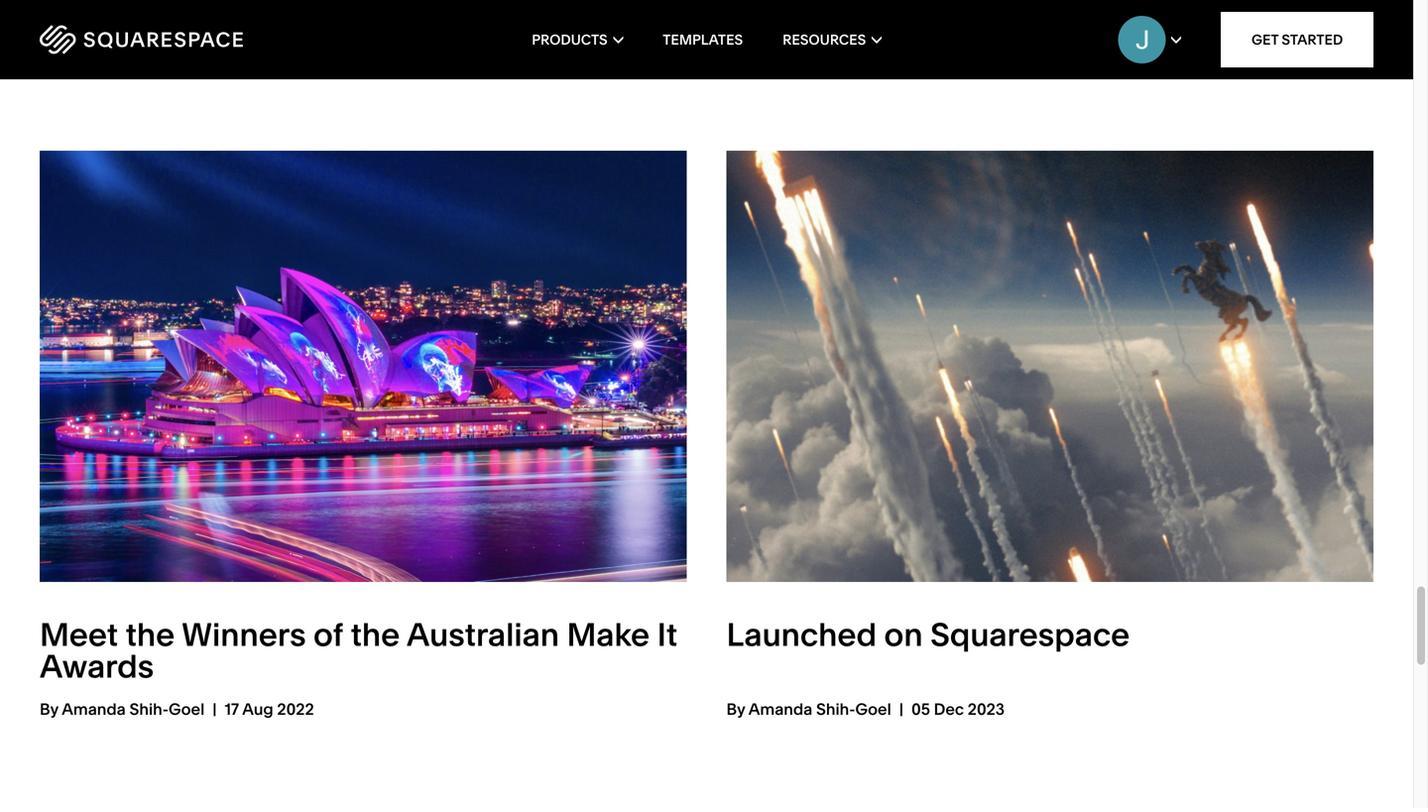 Task type: locate. For each thing, give the bounding box(es) containing it.
make
[[567, 616, 650, 654]]

1 horizontal spatial amanda
[[749, 700, 813, 719]]

the
[[126, 616, 175, 654], [351, 616, 400, 654]]

1 by from the left
[[40, 700, 58, 719]]

squarespace
[[931, 616, 1130, 654]]

0 horizontal spatial amanda
[[62, 700, 126, 719]]

winners
[[182, 616, 306, 654]]

1 shih- from the left
[[129, 700, 169, 719]]

amanda
[[62, 700, 126, 719], [749, 700, 813, 719]]

shih-
[[129, 700, 169, 719], [816, 700, 856, 719]]

1 horizontal spatial goel
[[856, 700, 892, 719]]

2 by from the left
[[727, 700, 745, 719]]

the right meet
[[126, 616, 175, 654]]

by amanda shih-goel for meet
[[40, 700, 205, 719]]

1 horizontal spatial by amanda shih-goel
[[727, 700, 892, 719]]

2 shih- from the left
[[816, 700, 856, 719]]

shih- down the awards
[[129, 700, 169, 719]]

shih- down launched
[[816, 700, 856, 719]]

by amanda shih-goel down the awards
[[40, 700, 205, 719]]

0 horizontal spatial by amanda shih-goel
[[40, 700, 205, 719]]

05 dec 2023
[[912, 700, 1005, 719]]

products button
[[532, 0, 623, 79]]

resources
[[783, 31, 866, 48]]

by amanda shih-goel down launched
[[727, 700, 892, 719]]

amanda for meet the winners of the australian make it awards
[[62, 700, 126, 719]]

goel left 17
[[169, 700, 205, 719]]

goel left 05
[[856, 700, 892, 719]]

2022
[[277, 700, 314, 719]]

05
[[912, 700, 930, 719]]

amanda down launched
[[749, 700, 813, 719]]

1 amanda from the left
[[62, 700, 126, 719]]

meet
[[40, 616, 118, 654]]

goel for the
[[169, 700, 205, 719]]

0 horizontal spatial shih-
[[129, 700, 169, 719]]

0 horizontal spatial goel
[[169, 700, 205, 719]]

by amanda shih-goel
[[40, 700, 205, 719], [727, 700, 892, 719]]

related articles
[[40, 19, 458, 87]]

by for meet the winners of the australian make it awards
[[40, 700, 58, 719]]

2 amanda from the left
[[749, 700, 813, 719]]

amanda down the awards
[[62, 700, 126, 719]]

by for launched on squarespace
[[727, 700, 745, 719]]

1 horizontal spatial shih-
[[816, 700, 856, 719]]

17
[[225, 700, 239, 719]]

dec
[[934, 700, 964, 719]]

aug
[[242, 700, 273, 719]]

awards
[[40, 647, 154, 686]]

goel
[[169, 700, 205, 719], [856, 700, 892, 719]]

the right of at the bottom of page
[[351, 616, 400, 654]]

2 the from the left
[[351, 616, 400, 654]]

0 horizontal spatial by
[[40, 700, 58, 719]]

by
[[40, 700, 58, 719], [727, 700, 745, 719]]

started
[[1282, 31, 1343, 48]]

0 horizontal spatial the
[[126, 616, 175, 654]]

1 goel from the left
[[169, 700, 205, 719]]

1 horizontal spatial the
[[351, 616, 400, 654]]

2 goel from the left
[[856, 700, 892, 719]]

templates link
[[663, 0, 743, 79]]

1 horizontal spatial by
[[727, 700, 745, 719]]

1 by amanda shih-goel from the left
[[40, 700, 205, 719]]

2 by amanda shih-goel from the left
[[727, 700, 892, 719]]



Task type: vqa. For each thing, say whether or not it's contained in the screenshot.
2nd By Amanda Shih-Goel from the right
yes



Task type: describe. For each thing, give the bounding box(es) containing it.
goel for on
[[856, 700, 892, 719]]

on
[[884, 616, 923, 654]]

get started link
[[1221, 12, 1374, 67]]

it
[[657, 616, 678, 654]]

resources button
[[783, 0, 882, 79]]

17 aug 2022
[[225, 700, 314, 719]]

meet the winners of the australian make it awards
[[40, 616, 678, 686]]

launched
[[727, 616, 877, 654]]

of
[[313, 616, 343, 654]]

squarespace logo image
[[40, 25, 243, 55]]

australian
[[407, 616, 559, 654]]

amanda for launched on squarespace
[[749, 700, 813, 719]]

templates
[[663, 31, 743, 48]]

get started
[[1252, 31, 1343, 48]]

products
[[532, 31, 608, 48]]

get
[[1252, 31, 1279, 48]]

by amanda shih-goel for launched
[[727, 700, 892, 719]]

related
[[40, 19, 242, 87]]

squarespace logo link
[[40, 25, 307, 55]]

shih- for launched
[[816, 700, 856, 719]]

1 the from the left
[[126, 616, 175, 654]]

articles
[[254, 19, 458, 87]]

launched on squarespace
[[727, 616, 1130, 654]]

shih- for meet
[[129, 700, 169, 719]]

2023
[[968, 700, 1005, 719]]



